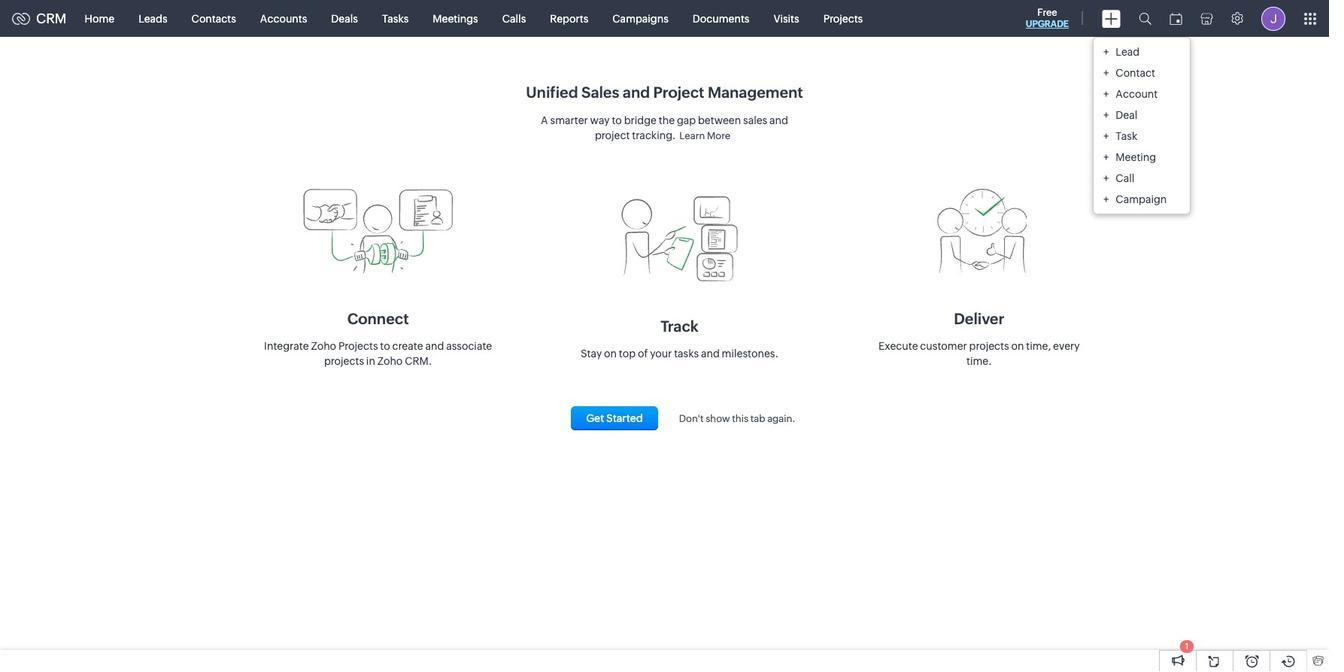 Task type: locate. For each thing, give the bounding box(es) containing it.
unified sales and project management
[[526, 84, 803, 101]]

integrate
[[264, 340, 309, 352]]

profile element
[[1253, 0, 1295, 36]]

calls
[[502, 12, 526, 24]]

0 horizontal spatial zoho
[[311, 340, 336, 352]]

tasks
[[382, 12, 409, 24]]

and right tasks
[[701, 347, 720, 359]]

+ up + deal
[[1104, 88, 1109, 100]]

+ left call
[[1104, 172, 1109, 184]]

bridge
[[624, 114, 657, 126]]

projects up time.
[[969, 340, 1009, 352]]

create menu element
[[1093, 0, 1130, 36]]

projects left in
[[324, 355, 364, 367]]

projects link
[[812, 0, 875, 36]]

3 menu item from the top
[[1094, 83, 1190, 104]]

menu item down call
[[1094, 188, 1190, 210]]

2 + from the top
[[1104, 67, 1109, 79]]

menu item
[[1094, 41, 1190, 62], [1094, 62, 1190, 83], [1094, 83, 1190, 104], [1094, 104, 1190, 125], [1094, 125, 1190, 146], [1094, 146, 1190, 167], [1094, 167, 1190, 188], [1094, 188, 1190, 210]]

on left top
[[604, 347, 617, 359]]

1 horizontal spatial projects
[[824, 12, 863, 24]]

6 menu item from the top
[[1094, 146, 1190, 167]]

on left time,
[[1012, 340, 1024, 352]]

+ for + task
[[1104, 130, 1109, 142]]

0 horizontal spatial projects
[[339, 340, 378, 352]]

your
[[650, 347, 672, 359]]

create
[[392, 340, 423, 352]]

zoho right in
[[377, 355, 403, 367]]

+ for + lead
[[1104, 46, 1109, 58]]

integrate zoho projects to create and associate projects in zoho crm.
[[264, 340, 492, 367]]

home
[[85, 12, 114, 24]]

5 menu item from the top
[[1094, 125, 1190, 146]]

1 horizontal spatial projects
[[969, 340, 1009, 352]]

menu item down account
[[1094, 104, 1190, 125]]

and up crm.
[[425, 340, 444, 352]]

1 horizontal spatial to
[[612, 114, 622, 126]]

7 + from the top
[[1104, 172, 1109, 184]]

learn
[[680, 130, 705, 141]]

to for unified sales and project management
[[612, 114, 622, 126]]

documents
[[693, 12, 750, 24]]

projects up in
[[339, 340, 378, 352]]

don't show this tab again. link
[[664, 413, 796, 424]]

track
[[661, 317, 699, 334]]

8 + from the top
[[1104, 193, 1109, 205]]

+ left "deal" at the top right of page
[[1104, 109, 1109, 121]]

6 + from the top
[[1104, 151, 1109, 163]]

+ deal
[[1104, 109, 1138, 121]]

+ for + deal
[[1104, 109, 1109, 121]]

projects
[[969, 340, 1009, 352], [324, 355, 364, 367]]

project
[[653, 84, 705, 101]]

+ left lead
[[1104, 46, 1109, 58]]

+ lead
[[1104, 46, 1140, 58]]

every
[[1053, 340, 1080, 352]]

+ account
[[1104, 88, 1158, 100]]

and up bridge
[[623, 84, 650, 101]]

leads link
[[127, 0, 180, 36]]

0 vertical spatial projects
[[824, 12, 863, 24]]

0 horizontal spatial on
[[604, 347, 617, 359]]

5 + from the top
[[1104, 130, 1109, 142]]

1 vertical spatial projects
[[339, 340, 378, 352]]

on
[[1012, 340, 1024, 352], [604, 347, 617, 359]]

task
[[1116, 130, 1138, 142]]

0 horizontal spatial to
[[380, 340, 390, 352]]

tab
[[751, 413, 766, 424]]

menu item down 'task'
[[1094, 146, 1190, 167]]

+ up + call
[[1104, 151, 1109, 163]]

associate
[[446, 340, 492, 352]]

time.
[[967, 355, 992, 367]]

to
[[612, 114, 622, 126], [380, 340, 390, 352]]

zoho right integrate
[[311, 340, 336, 352]]

sales
[[743, 114, 768, 126]]

7 menu item from the top
[[1094, 167, 1190, 188]]

a
[[541, 114, 548, 126]]

visits link
[[762, 0, 812, 36]]

free
[[1038, 7, 1057, 18]]

deliver
[[954, 310, 1005, 327]]

4 + from the top
[[1104, 109, 1109, 121]]

deals
[[331, 12, 358, 24]]

projects
[[824, 12, 863, 24], [339, 340, 378, 352]]

tasks link
[[370, 0, 421, 36]]

crm
[[36, 11, 67, 26]]

campaigns
[[613, 12, 669, 24]]

menu item up meeting
[[1094, 125, 1190, 146]]

management
[[708, 84, 803, 101]]

0 horizontal spatial projects
[[324, 355, 364, 367]]

to left create
[[380, 340, 390, 352]]

and
[[623, 84, 650, 101], [770, 114, 788, 126], [425, 340, 444, 352], [701, 347, 720, 359]]

and right sales
[[770, 114, 788, 126]]

menu item down contact
[[1094, 83, 1190, 104]]

contacts link
[[180, 0, 248, 36]]

on inside execute customer projects on time, every time.
[[1012, 340, 1024, 352]]

tracking.
[[632, 129, 676, 141]]

meeting
[[1116, 151, 1157, 163]]

1 vertical spatial zoho
[[377, 355, 403, 367]]

between
[[698, 114, 741, 126]]

+ down + call
[[1104, 193, 1109, 205]]

+ for + account
[[1104, 88, 1109, 100]]

to inside a smarter way to bridge the gap between sales and project tracking.
[[612, 114, 622, 126]]

menu item up campaign
[[1094, 167, 1190, 188]]

don't show this tab again.
[[679, 413, 796, 424]]

zoho
[[311, 340, 336, 352], [377, 355, 403, 367]]

projects right visits
[[824, 12, 863, 24]]

+ campaign
[[1104, 193, 1167, 205]]

to inside integrate zoho projects to create and associate projects in zoho crm.
[[380, 340, 390, 352]]

menu item up contact
[[1094, 41, 1190, 62]]

to up project
[[612, 114, 622, 126]]

stay on top of your tasks and milestones.
[[581, 347, 779, 359]]

the
[[659, 114, 675, 126]]

1 vertical spatial to
[[380, 340, 390, 352]]

+ down + lead
[[1104, 67, 1109, 79]]

1 vertical spatial projects
[[324, 355, 364, 367]]

meetings
[[433, 12, 478, 24]]

menu item up account
[[1094, 62, 1190, 83]]

3 + from the top
[[1104, 88, 1109, 100]]

0 vertical spatial projects
[[969, 340, 1009, 352]]

lead
[[1116, 46, 1140, 58]]

0 vertical spatial to
[[612, 114, 622, 126]]

+ task
[[1104, 130, 1138, 142]]

2 menu item from the top
[[1094, 62, 1190, 83]]

+ left 'task'
[[1104, 130, 1109, 142]]

0 vertical spatial zoho
[[311, 340, 336, 352]]

a smarter way to bridge the gap between sales and project tracking.
[[541, 114, 788, 141]]

milestones.
[[722, 347, 779, 359]]

execute customer projects on time, every time.
[[879, 340, 1080, 367]]

tasks
[[674, 347, 699, 359]]

account
[[1116, 88, 1158, 100]]

1 + from the top
[[1104, 46, 1109, 58]]

1 horizontal spatial on
[[1012, 340, 1024, 352]]



Task type: vqa. For each thing, say whether or not it's contained in the screenshot.
Free Upgrade
yes



Task type: describe. For each thing, give the bounding box(es) containing it.
meetings link
[[421, 0, 490, 36]]

1 horizontal spatial zoho
[[377, 355, 403, 367]]

more
[[707, 130, 731, 141]]

sales
[[582, 84, 620, 101]]

connect
[[347, 310, 409, 327]]

in
[[366, 355, 375, 367]]

get started link
[[571, 406, 658, 430]]

visits
[[774, 12, 800, 24]]

crm link
[[12, 11, 67, 26]]

deals link
[[319, 0, 370, 36]]

reports link
[[538, 0, 601, 36]]

reports
[[550, 12, 589, 24]]

gap
[[677, 114, 696, 126]]

show
[[706, 413, 730, 424]]

+ call
[[1104, 172, 1135, 184]]

+ for + call
[[1104, 172, 1109, 184]]

to for connect
[[380, 340, 390, 352]]

execute
[[879, 340, 918, 352]]

1
[[1186, 642, 1189, 651]]

contacts
[[192, 12, 236, 24]]

free upgrade
[[1026, 7, 1069, 29]]

+ contact
[[1104, 67, 1156, 79]]

top
[[619, 347, 636, 359]]

and inside integrate zoho projects to create and associate projects in zoho crm.
[[425, 340, 444, 352]]

projects inside execute customer projects on time, every time.
[[969, 340, 1009, 352]]

campaign
[[1116, 193, 1167, 205]]

projects inside integrate zoho projects to create and associate projects in zoho crm.
[[324, 355, 364, 367]]

8 menu item from the top
[[1094, 188, 1190, 210]]

home link
[[73, 0, 127, 36]]

customer
[[920, 340, 967, 352]]

+ meeting
[[1104, 151, 1157, 163]]

of
[[638, 347, 648, 359]]

way
[[590, 114, 610, 126]]

deal
[[1116, 109, 1138, 121]]

leads
[[139, 12, 167, 24]]

profile image
[[1262, 6, 1286, 30]]

crm.
[[405, 355, 432, 367]]

unified
[[526, 84, 578, 101]]

call
[[1116, 172, 1135, 184]]

contact
[[1116, 67, 1156, 79]]

calls link
[[490, 0, 538, 36]]

smarter
[[550, 114, 588, 126]]

+ for + meeting
[[1104, 151, 1109, 163]]

and inside a smarter way to bridge the gap between sales and project tracking.
[[770, 114, 788, 126]]

again.
[[768, 413, 796, 424]]

time,
[[1026, 340, 1051, 352]]

learn more link
[[676, 126, 734, 145]]

campaigns link
[[601, 0, 681, 36]]

this
[[732, 413, 749, 424]]

get started
[[586, 412, 643, 424]]

+ for + contact
[[1104, 67, 1109, 79]]

project
[[595, 129, 630, 141]]

accounts
[[260, 12, 307, 24]]

stay
[[581, 347, 602, 359]]

calendar image
[[1170, 12, 1183, 24]]

accounts link
[[248, 0, 319, 36]]

create menu image
[[1102, 9, 1121, 27]]

search element
[[1130, 0, 1161, 37]]

projects inside integrate zoho projects to create and associate projects in zoho crm.
[[339, 340, 378, 352]]

learn more
[[680, 130, 731, 141]]

+ for + campaign
[[1104, 193, 1109, 205]]

don't
[[679, 413, 704, 424]]

get
[[586, 412, 604, 424]]

1 menu item from the top
[[1094, 41, 1190, 62]]

4 menu item from the top
[[1094, 104, 1190, 125]]

documents link
[[681, 0, 762, 36]]

upgrade
[[1026, 19, 1069, 29]]

started
[[606, 412, 643, 424]]

logo image
[[12, 12, 30, 24]]

search image
[[1139, 12, 1152, 25]]



